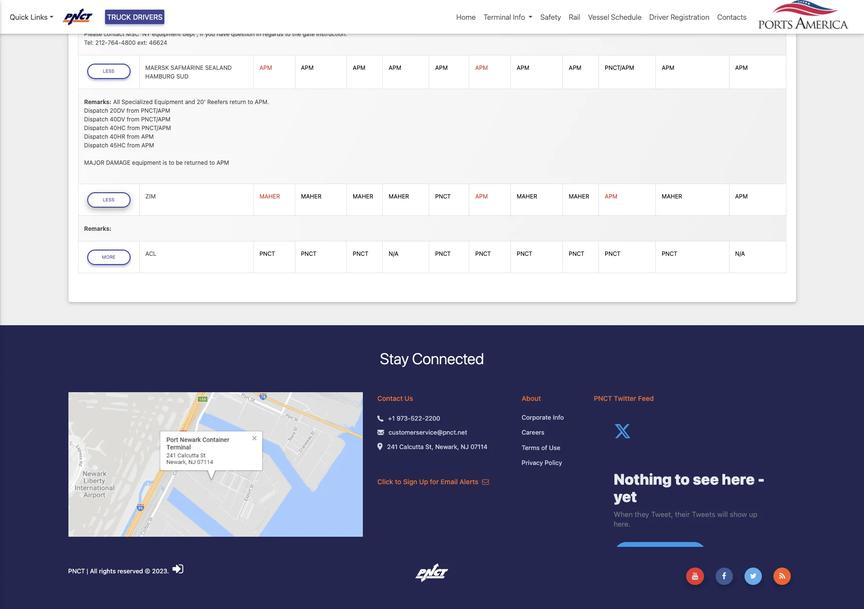 Task type: vqa. For each thing, say whether or not it's contained in the screenshot.


Task type: locate. For each thing, give the bounding box(es) containing it.
1 vertical spatial newark,
[[436, 443, 459, 451]]

remarks: up the "20dv"
[[84, 98, 112, 106]]

driver registration link
[[646, 8, 714, 26]]

to
[[198, 13, 204, 20], [285, 30, 291, 37], [248, 98, 253, 106], [169, 159, 174, 166], [210, 159, 215, 166], [395, 478, 402, 486]]

1 horizontal spatial n/a
[[736, 251, 746, 258]]

feed
[[639, 394, 654, 403]]

safety link
[[537, 8, 566, 26]]

1 maher from the left
[[260, 193, 280, 200]]

contact
[[104, 30, 125, 37]]

terms of use link
[[522, 444, 580, 453]]

0 horizontal spatial info
[[513, 13, 526, 21]]

please right •
[[89, 13, 107, 20]]

to inside remarks: all specialized equipment and 20' reefers return to apm. dispatch 20dv from pnct/apm dispatch 40dv from pnct/apm dispatch 40hc from pnct/apm dispatch 40hr from apm dispatch 45hc from apm
[[248, 98, 253, 106]]

please up tel:
[[84, 30, 102, 37]]

newark, up instruction.
[[339, 13, 361, 20]]

©
[[145, 568, 150, 575]]

n/a
[[389, 251, 399, 258], [736, 251, 746, 258]]

please inside please contact msc' ny equipment dept , if you have question in regards to the gate instruction. tel: 212-764-4800 ext: 46624
[[84, 30, 102, 37]]

rail
[[569, 13, 581, 21]]

quick
[[10, 13, 29, 21]]

connected
[[413, 350, 485, 368]]

registration
[[671, 13, 710, 21]]

the inside please contact msc' ny equipment dept , if you have question in regards to the gate instruction. tel: 212-764-4800 ext: 46624
[[292, 30, 301, 37]]

reserved
[[118, 568, 143, 575]]

all up the "20dv"
[[113, 98, 120, 106]]

all right |
[[90, 568, 97, 575]]

973-
[[397, 415, 411, 422]]

the up you
[[206, 13, 214, 20]]

1 vertical spatial st,
[[426, 443, 434, 451]]

dispatch up major
[[84, 142, 108, 149]]

safmarine
[[171, 64, 204, 71]]

click
[[378, 478, 394, 486]]

from right 40hc
[[127, 124, 140, 132]]

all
[[136, 13, 146, 20]]

0 horizontal spatial st,
[[330, 13, 337, 20]]

less down damage
[[103, 197, 115, 203]]

from right 40dv
[[127, 116, 140, 123]]

use
[[550, 444, 561, 452]]

corporate
[[522, 414, 552, 421]]

0 horizontal spatial n/a
[[389, 251, 399, 258]]

1 less button from the top
[[87, 64, 130, 79]]

0 vertical spatial less
[[103, 68, 115, 74]]

careers link
[[522, 428, 580, 438]]

info for corporate info
[[553, 414, 564, 421]]

the left gate
[[292, 30, 301, 37]]

pnct
[[436, 193, 451, 200], [260, 251, 275, 258], [301, 251, 317, 258], [353, 251, 369, 258], [436, 251, 451, 258], [476, 251, 491, 258], [517, 251, 533, 258], [569, 251, 585, 258], [605, 251, 621, 258], [662, 251, 678, 258], [594, 394, 613, 403], [68, 568, 85, 575]]

0 vertical spatial newark,
[[339, 13, 361, 20]]

0 horizontal spatial all
[[90, 568, 97, 575]]

20'
[[197, 98, 206, 106]]

contacts
[[718, 13, 747, 21]]

be
[[176, 159, 183, 166]]

remarks: up 'more'
[[84, 225, 112, 232]]

equipment left is
[[132, 159, 161, 166]]

0 vertical spatial less button
[[87, 64, 130, 79]]

to right chassis
[[198, 13, 204, 20]]

to right returned
[[210, 159, 215, 166]]

|
[[87, 568, 88, 575]]

1 horizontal spatial marsh
[[311, 13, 328, 20]]

info up careers link
[[553, 414, 564, 421]]

0 vertical spatial remarks:
[[84, 98, 112, 106]]

newark, down customerservice@pnct.net link
[[436, 443, 459, 451]]

2 less button from the top
[[87, 193, 130, 208]]

privacy
[[522, 459, 544, 467]]

equipment
[[152, 30, 181, 37], [132, 159, 161, 166]]

from down specialized
[[127, 107, 139, 114]]

stay connected
[[380, 350, 485, 368]]

up
[[419, 478, 429, 486]]

0 vertical spatial info
[[513, 13, 526, 21]]

less button down damage
[[87, 193, 130, 208]]

vessel schedule link
[[585, 8, 646, 26]]

email
[[441, 478, 458, 486]]

calcutta
[[400, 443, 424, 451]]

1 vertical spatial less
[[103, 197, 115, 203]]

terms of use
[[522, 444, 561, 452]]

45hc
[[110, 142, 126, 149]]

2 marsh from the left
[[311, 13, 328, 20]]

tel:
[[84, 39, 94, 46]]

marsh up have
[[216, 13, 233, 20]]

1 vertical spatial remarks:
[[84, 225, 112, 232]]

2 dispatch from the top
[[84, 116, 108, 123]]

driver registration
[[650, 13, 710, 21]]

dispatch left 40hc
[[84, 124, 108, 132]]

dispatch
[[84, 107, 108, 114], [84, 116, 108, 123], [84, 124, 108, 132], [84, 133, 108, 140], [84, 142, 108, 149]]

remarks:
[[84, 98, 112, 106], [84, 225, 112, 232]]

dispatch left 40hr
[[84, 133, 108, 140]]

ny
[[142, 30, 150, 37]]

0 vertical spatial the
[[206, 13, 214, 20]]

equipment up 46624
[[152, 30, 181, 37]]

nj
[[363, 13, 370, 20], [461, 443, 469, 451]]

st, down customerservice@pnct.net link
[[426, 443, 434, 451]]

specialized
[[122, 98, 153, 106]]

dispatch left 40dv
[[84, 116, 108, 123]]

522-
[[411, 415, 425, 422]]

from
[[127, 107, 139, 114], [127, 116, 140, 123], [127, 124, 140, 132], [127, 133, 140, 140], [127, 142, 140, 149]]

remarks: all specialized equipment and 20' reefers return to apm. dispatch 20dv from pnct/apm dispatch 40dv from pnct/apm dispatch 40hc from pnct/apm dispatch 40hr from apm dispatch 45hc from apm
[[84, 98, 269, 149]]

ext:
[[137, 39, 148, 46]]

careers
[[522, 429, 545, 437]]

located
[[273, 13, 294, 20]]

1 horizontal spatial info
[[553, 414, 564, 421]]

truck
[[107, 13, 131, 21]]

dispatch left the "20dv"
[[84, 107, 108, 114]]

returned
[[185, 159, 208, 166]]

1 horizontal spatial the
[[292, 30, 301, 37]]

2 maher from the left
[[301, 193, 322, 200]]

envelope o image
[[483, 479, 489, 486]]

0 vertical spatial nj
[[363, 13, 370, 20]]

1 vertical spatial please
[[84, 30, 102, 37]]

you
[[205, 30, 215, 37]]

1 marsh from the left
[[216, 13, 233, 20]]

•
[[84, 13, 87, 20]]

marsh
[[216, 13, 233, 20], [311, 13, 328, 20]]

gate
[[303, 30, 315, 37]]

1 horizontal spatial newark,
[[436, 443, 459, 451]]

0 horizontal spatial marsh
[[216, 13, 233, 20]]

0 vertical spatial equipment
[[152, 30, 181, 37]]

st, up instruction.
[[330, 13, 337, 20]]

to right regards
[[285, 30, 291, 37]]

remarks: inside remarks: all specialized equipment and 20' reefers return to apm. dispatch 20dv from pnct/apm dispatch 40dv from pnct/apm dispatch 40hc from pnct/apm dispatch 40hr from apm dispatch 45hc from apm
[[84, 98, 112, 106]]

1 vertical spatial the
[[292, 30, 301, 37]]

1 horizontal spatial nj
[[461, 443, 469, 451]]

to left apm.
[[248, 98, 253, 106]]

equipment
[[154, 98, 184, 106]]

241 calcutta st, newark, nj 07114
[[388, 443, 488, 451]]

to right is
[[169, 159, 174, 166]]

maersk
[[145, 64, 169, 71]]

apm.
[[255, 98, 269, 106]]

2023.
[[152, 568, 169, 575]]

vessel
[[589, 13, 610, 21]]

marsh right 88
[[311, 13, 328, 20]]

764-
[[108, 39, 121, 46]]

all
[[113, 98, 120, 106], [90, 568, 97, 575]]

0 vertical spatial all
[[113, 98, 120, 106]]

0 vertical spatial st,
[[330, 13, 337, 20]]

1 vertical spatial less button
[[87, 193, 130, 208]]

1 vertical spatial info
[[553, 414, 564, 421]]

2 less from the top
[[103, 197, 115, 203]]

1 horizontal spatial st,
[[426, 443, 434, 451]]

1 vertical spatial equipment
[[132, 159, 161, 166]]

info right terminal
[[513, 13, 526, 21]]

1 vertical spatial all
[[90, 568, 97, 575]]

less for zim
[[103, 197, 115, 203]]

is
[[163, 159, 167, 166]]

terminate
[[108, 13, 134, 20]]

2 remarks: from the top
[[84, 225, 112, 232]]

the
[[206, 13, 214, 20], [292, 30, 301, 37]]

1 less from the top
[[103, 68, 115, 74]]

0 vertical spatial please
[[89, 13, 107, 20]]

click to sign up for email alerts link
[[378, 478, 489, 486]]

less button down '764-'
[[87, 64, 130, 79]]

less button
[[87, 64, 130, 79], [87, 193, 130, 208]]

1 remarks: from the top
[[84, 98, 112, 106]]

about
[[522, 394, 541, 403]]

241
[[388, 443, 398, 451]]

1 horizontal spatial all
[[113, 98, 120, 106]]

twitter
[[614, 394, 637, 403]]

7 maher from the left
[[662, 193, 683, 200]]

less down '764-'
[[103, 68, 115, 74]]

1 vertical spatial nj
[[461, 443, 469, 451]]



Task type: describe. For each thing, give the bounding box(es) containing it.
hamburg
[[145, 73, 175, 80]]

terminal info
[[484, 13, 526, 21]]

terminal
[[484, 13, 512, 21]]

equipment inside please contact msc' ny equipment dept , if you have question in regards to the gate instruction. tel: 212-764-4800 ext: 46624
[[152, 30, 181, 37]]

vessel schedule
[[589, 13, 642, 21]]

to inside please contact msc' ny equipment dept , if you have question in regards to the gate instruction. tel: 212-764-4800 ext: 46624
[[285, 30, 291, 37]]

40dv
[[110, 116, 125, 123]]

,
[[197, 30, 199, 37]]

maersk safmarine sealand hamburg sud
[[145, 64, 232, 80]]

have
[[217, 30, 230, 37]]

20dv
[[110, 107, 125, 114]]

major
[[84, 159, 105, 166]]

privacy policy
[[522, 459, 563, 467]]

schedule
[[612, 13, 642, 21]]

sud
[[176, 73, 189, 80]]

all inside remarks: all specialized equipment and 20' reefers return to apm. dispatch 20dv from pnct/apm dispatch 40dv from pnct/apm dispatch 40hc from pnct/apm dispatch 40hr from apm dispatch 45hc from apm
[[113, 98, 120, 106]]

drivers
[[133, 13, 163, 21]]

from right 45hc
[[127, 142, 140, 149]]

212-
[[95, 39, 108, 46]]

info for terminal info
[[513, 13, 526, 21]]

zim
[[145, 193, 156, 200]]

5 maher from the left
[[517, 193, 538, 200]]

0 horizontal spatial the
[[206, 13, 214, 20]]

and
[[185, 98, 195, 106]]

damage
[[106, 159, 131, 166]]

customerservice@pnct.net
[[389, 429, 468, 437]]

4 maher from the left
[[389, 193, 410, 200]]

1 dispatch from the top
[[84, 107, 108, 114]]

remarks: for remarks: all specialized equipment and 20' reefers return to apm. dispatch 20dv from pnct/apm dispatch 40dv from pnct/apm dispatch 40hc from pnct/apm dispatch 40hr from apm dispatch 45hc from apm
[[84, 98, 112, 106]]

privacy policy link
[[522, 459, 580, 468]]

reefers
[[207, 98, 228, 106]]

less button for zim
[[87, 193, 130, 208]]

driver
[[650, 13, 669, 21]]

of
[[542, 444, 548, 452]]

chassis
[[177, 13, 197, 20]]

rail link
[[566, 8, 585, 26]]

pnct | all rights reserved © 2023.
[[68, 568, 171, 575]]

regards
[[263, 30, 284, 37]]

at
[[295, 13, 300, 20]]

dcli
[[162, 13, 175, 20]]

less button for maersk safmarine sealand hamburg sud
[[87, 64, 130, 79]]

5 dispatch from the top
[[84, 142, 108, 149]]

major damage equipment is to be returned to apm
[[84, 159, 229, 166]]

quick links link
[[10, 12, 53, 22]]

bare
[[148, 13, 160, 20]]

6 maher from the left
[[569, 193, 590, 200]]

truck drivers link
[[105, 10, 165, 24]]

sign in image
[[173, 563, 184, 576]]

corporate info
[[522, 414, 564, 421]]

40hr
[[110, 133, 125, 140]]

+1 973-522-2200 link
[[388, 414, 441, 424]]

3 maher from the left
[[353, 193, 374, 200]]

us
[[405, 394, 413, 403]]

07114
[[471, 443, 488, 451]]

click to sign up for email alerts
[[378, 478, 481, 486]]

241 calcutta st, newark, nj 07114 link
[[388, 443, 488, 452]]

46624
[[149, 39, 167, 46]]

safety
[[541, 13, 562, 21]]

home link
[[453, 8, 480, 26]]

0 horizontal spatial nj
[[363, 13, 370, 20]]

contacts link
[[714, 8, 751, 26]]

2200
[[425, 415, 441, 422]]

rights
[[99, 568, 116, 575]]

2 n/a from the left
[[736, 251, 746, 258]]

sealand
[[205, 64, 232, 71]]

customerservice@pnct.net link
[[389, 428, 468, 438]]

depot,
[[253, 13, 272, 20]]

1 n/a from the left
[[389, 251, 399, 258]]

alerts
[[460, 478, 479, 486]]

dept
[[183, 30, 195, 37]]

sign
[[404, 478, 418, 486]]

less for maersk safmarine sealand hamburg sud
[[103, 68, 115, 74]]

pnct twitter feed
[[594, 394, 654, 403]]

4 dispatch from the top
[[84, 133, 108, 140]]

home
[[457, 13, 476, 21]]

acl
[[145, 251, 157, 258]]

truck drivers
[[107, 13, 163, 21]]

to left sign
[[395, 478, 402, 486]]

contact us
[[378, 394, 413, 403]]

3 dispatch from the top
[[84, 124, 108, 132]]

quick links
[[10, 13, 48, 21]]

0 horizontal spatial newark,
[[339, 13, 361, 20]]

remarks: for remarks:
[[84, 225, 112, 232]]

40hc
[[110, 124, 126, 132]]

return
[[230, 98, 246, 106]]

policy
[[545, 459, 563, 467]]

from right 40hr
[[127, 133, 140, 140]]

please contact msc' ny equipment dept , if you have question in regards to the gate instruction. tel: 212-764-4800 ext: 46624
[[84, 30, 347, 46]]

for
[[430, 478, 439, 486]]

stay
[[380, 350, 409, 368]]

+1
[[388, 415, 395, 422]]

links
[[31, 13, 48, 21]]

more button
[[87, 250, 130, 265]]

• please terminate all bare dcli chassis to the marsh empty depot, located at 88 marsh st, newark, nj
[[84, 13, 370, 20]]



